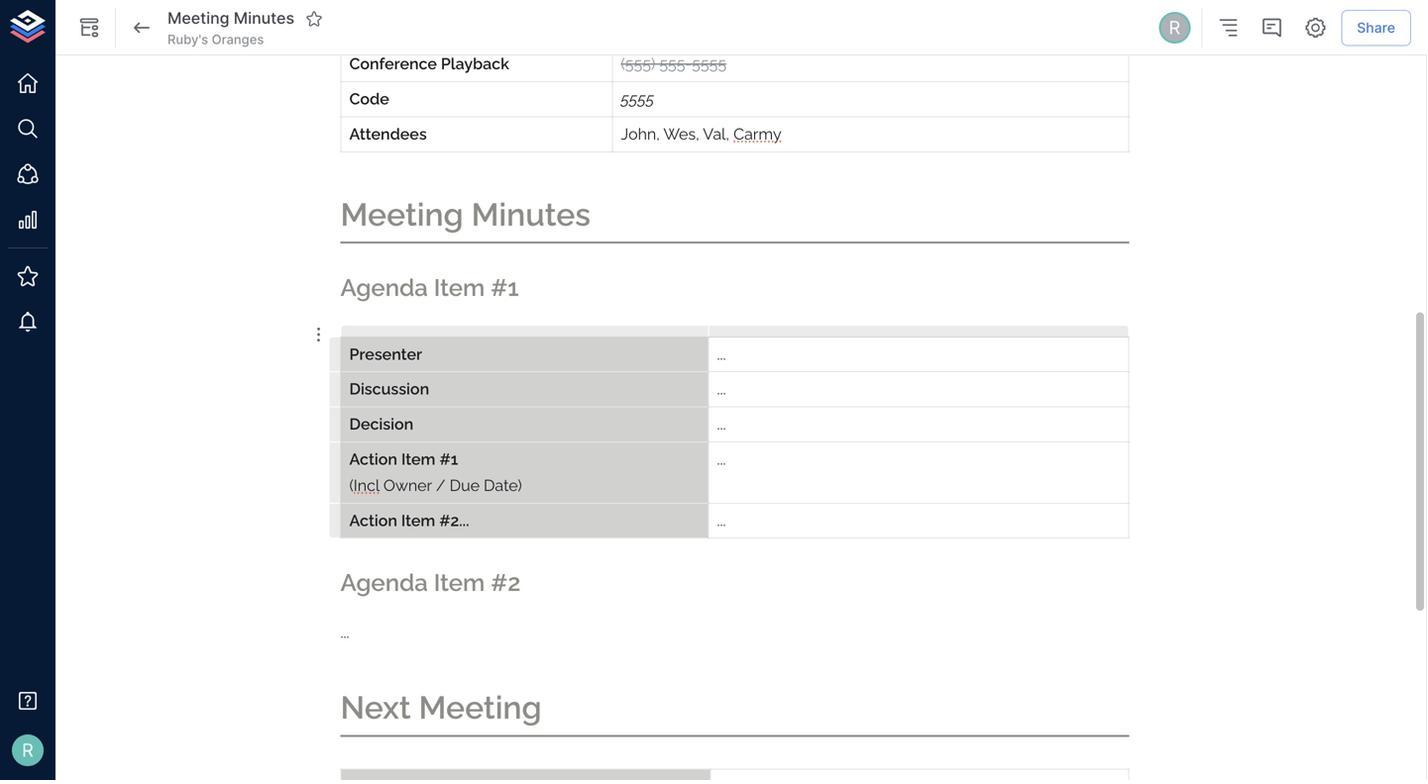 Task type: describe. For each thing, give the bounding box(es) containing it.
conference
[[349, 55, 437, 73]]

... for action item #2...
[[717, 512, 726, 530]]

owner
[[383, 477, 432, 495]]

john,
[[621, 125, 660, 143]]

action for action item #1 (incl owner / due date)
[[349, 450, 397, 469]]

decision
[[349, 415, 413, 434]]

(incl
[[349, 477, 379, 495]]

1 vertical spatial r button
[[6, 729, 50, 773]]

... inside ... next meeting
[[340, 624, 349, 642]]

oranges
[[212, 32, 264, 47]]

settings image
[[1304, 16, 1327, 40]]

john, wes, val, carmy
[[621, 125, 782, 143]]

r for the bottommost r button
[[22, 740, 34, 762]]

... next meeting
[[340, 624, 542, 727]]

0 vertical spatial meeting
[[167, 9, 229, 28]]

0 vertical spatial meeting minutes
[[167, 9, 294, 28]]

... for presenter
[[717, 345, 726, 364]]

... for discussion
[[717, 380, 726, 399]]

ruby's
[[167, 32, 208, 47]]

playback
[[441, 55, 509, 73]]

share
[[1357, 19, 1395, 36]]

0 vertical spatial r button
[[1156, 9, 1194, 47]]

1 horizontal spatial minutes
[[471, 196, 591, 233]]

date)
[[484, 477, 522, 495]]

ruby's oranges link
[[167, 31, 264, 49]]

meeting inside ... next meeting
[[419, 690, 542, 727]]

... for decision
[[717, 415, 726, 434]]

555-
[[659, 55, 692, 73]]

(555)
[[621, 55, 655, 73]]

wes,
[[663, 125, 699, 143]]



Task type: vqa. For each thing, say whether or not it's contained in the screenshot.
private.
no



Task type: locate. For each thing, give the bounding box(es) containing it.
5555 down (555)
[[621, 90, 654, 108]]

#1 inside action item #1 (incl owner / due date)
[[440, 450, 458, 469]]

meeting
[[167, 9, 229, 28], [340, 196, 463, 233], [419, 690, 542, 727]]

#1
[[491, 274, 519, 302], [440, 450, 458, 469]]

item for action item #1 (incl owner / due date)
[[401, 450, 435, 469]]

0 vertical spatial action
[[349, 450, 397, 469]]

share button
[[1341, 10, 1411, 46]]

0 vertical spatial #1
[[491, 274, 519, 302]]

meeting minutes up the agenda item #1
[[340, 196, 591, 233]]

meeting minutes
[[167, 9, 294, 28], [340, 196, 591, 233]]

r button
[[1156, 9, 1194, 47], [6, 729, 50, 773]]

next
[[340, 690, 411, 727]]

show wiki image
[[77, 16, 101, 40]]

r for topmost r button
[[1169, 17, 1180, 39]]

action down '(incl' in the bottom of the page
[[349, 512, 397, 530]]

1 horizontal spatial #1
[[491, 274, 519, 302]]

0 vertical spatial minutes
[[234, 9, 294, 28]]

agenda down action item #2...
[[340, 570, 428, 597]]

0 horizontal spatial 5555
[[621, 90, 654, 108]]

#1 for agenda item #1
[[491, 274, 519, 302]]

0 vertical spatial 5555
[[692, 55, 726, 73]]

agenda item #2
[[340, 570, 521, 597]]

table of contents image
[[1216, 16, 1240, 40]]

code
[[349, 90, 389, 108]]

val,
[[703, 125, 729, 143]]

action up '(incl' in the bottom of the page
[[349, 450, 397, 469]]

presenter
[[349, 345, 422, 364]]

0 horizontal spatial meeting minutes
[[167, 9, 294, 28]]

agenda
[[340, 274, 428, 302], [340, 570, 428, 597]]

0 horizontal spatial #1
[[440, 450, 458, 469]]

#1 for action item #1 (incl owner / due date)
[[440, 450, 458, 469]]

agenda for agenda item #2
[[340, 570, 428, 597]]

1 vertical spatial #1
[[440, 450, 458, 469]]

go back image
[[130, 16, 154, 40]]

1 vertical spatial minutes
[[471, 196, 591, 233]]

2 action from the top
[[349, 512, 397, 530]]

conference playback
[[349, 55, 509, 73]]

attendees
[[349, 125, 427, 143]]

#2...
[[439, 512, 469, 530]]

r
[[1169, 17, 1180, 39], [22, 740, 34, 762]]

0 horizontal spatial r
[[22, 740, 34, 762]]

2 vertical spatial meeting
[[419, 690, 542, 727]]

favorite image
[[305, 10, 323, 28]]

1 vertical spatial action
[[349, 512, 397, 530]]

0 vertical spatial agenda
[[340, 274, 428, 302]]

1 vertical spatial meeting
[[340, 196, 463, 233]]

0 vertical spatial r
[[1169, 17, 1180, 39]]

5555
[[692, 55, 726, 73], [621, 90, 654, 108]]

1 vertical spatial r
[[22, 740, 34, 762]]

0 horizontal spatial r button
[[6, 729, 50, 773]]

meeting minutes up oranges
[[167, 9, 294, 28]]

...
[[717, 345, 726, 364], [717, 380, 726, 399], [717, 415, 726, 434], [717, 450, 726, 469], [717, 512, 726, 530], [340, 624, 349, 642]]

agenda up presenter
[[340, 274, 428, 302]]

item for agenda item #2
[[434, 570, 485, 597]]

1 horizontal spatial meeting minutes
[[340, 196, 591, 233]]

1 vertical spatial 5555
[[621, 90, 654, 108]]

item for agenda item #1
[[434, 274, 485, 302]]

ruby's oranges
[[167, 32, 264, 47]]

minutes
[[234, 9, 294, 28], [471, 196, 591, 233]]

item inside action item #1 (incl owner / due date)
[[401, 450, 435, 469]]

agenda for agenda item #1
[[340, 274, 428, 302]]

action for action item #2...
[[349, 512, 397, 530]]

due
[[450, 477, 480, 495]]

action item #1 (incl owner / due date)
[[349, 450, 522, 495]]

action inside action item #1 (incl owner / due date)
[[349, 450, 397, 469]]

item
[[434, 274, 485, 302], [401, 450, 435, 469], [401, 512, 435, 530], [434, 570, 485, 597]]

1 vertical spatial meeting minutes
[[340, 196, 591, 233]]

#2
[[491, 570, 521, 597]]

1 action from the top
[[349, 450, 397, 469]]

1 horizontal spatial 5555
[[692, 55, 726, 73]]

discussion
[[349, 380, 429, 399]]

1 vertical spatial agenda
[[340, 570, 428, 597]]

item for action item #2...
[[401, 512, 435, 530]]

action
[[349, 450, 397, 469], [349, 512, 397, 530]]

1 agenda from the top
[[340, 274, 428, 302]]

1 horizontal spatial r button
[[1156, 9, 1194, 47]]

comments image
[[1260, 16, 1284, 40]]

0 horizontal spatial minutes
[[234, 9, 294, 28]]

5555 up val,
[[692, 55, 726, 73]]

(555) 555-5555
[[621, 55, 726, 73]]

/
[[436, 477, 446, 495]]

2 agenda from the top
[[340, 570, 428, 597]]

1 horizontal spatial r
[[1169, 17, 1180, 39]]

agenda item #1
[[340, 274, 519, 302]]

action item #2...
[[349, 512, 469, 530]]

carmy
[[733, 125, 782, 143]]



